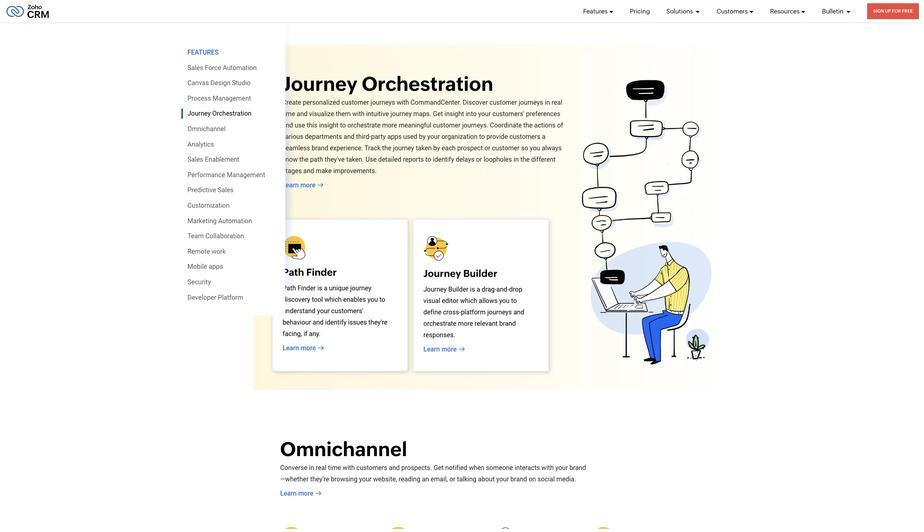 Task type: locate. For each thing, give the bounding box(es) containing it.
customers' inside path finder is a unique journey discovery tool which enables you to understand your customers' behaviour and identify issues they're facing, if any.
[[332, 308, 364, 315]]

more inside journey builder is a drag-and-drop visual editor which allows you to define cross-platform journeys and orchestrate more relevant brand responses.
[[459, 320, 474, 328]]

0 vertical spatial automation
[[223, 64, 257, 72]]

real inside omnichannel converse in real time with customers and prospects. get notified when someone interacts with your brand —whether they're browsing your website, reading an email, or talking about your brand on social media.
[[316, 464, 327, 472]]

more down —whether
[[299, 490, 314, 498]]

0 horizontal spatial customers'
[[332, 308, 364, 315]]

learn down responses.
[[424, 346, 440, 354]]

is left drag-
[[470, 286, 475, 294]]

0 vertical spatial by
[[419, 133, 426, 141]]

discovery
[[283, 296, 311, 304]]

journey down process at the left
[[188, 110, 211, 118]]

is inside path finder is a unique journey discovery tool which enables you to understand your customers' behaviour and identify issues they're facing, if any.
[[318, 285, 323, 292]]

2 path from the top
[[283, 285, 296, 292]]

and left use
[[282, 122, 293, 129]]

1 vertical spatial time
[[328, 464, 341, 472]]

they're left the browsing
[[311, 476, 330, 484]]

time inside omnichannel converse in real time with customers and prospects. get notified when someone interacts with your brand —whether they're browsing your website, reading an email, or talking about your brand on social media.
[[328, 464, 341, 472]]

get inside journey orchestration create personalized customer journeys with commandcenter. discover customer journeys in real time and visualize them with intuitive journey maps. get insight into your customers' preferences and use this insight to orchestrate more meaningful customer journeys. coordinate the actions of various departments and third-party apps used by your organization to provide customers a seamless brand experience. track the journey taken by each prospect or customer so you always know the path they've taken. use detailed reports to identify delays or loopholes in the different stages and make improvements.
[[433, 110, 443, 118]]

facing,
[[283, 330, 302, 338]]

email,
[[431, 476, 448, 484]]

path for path finder is a unique journey discovery tool which enables you to understand your customers' behaviour and identify issues they're facing, if any.
[[283, 285, 296, 292]]

orchestrate
[[348, 122, 381, 129], [424, 320, 457, 328]]

omnichannel up the browsing
[[280, 438, 408, 461]]

your up taken
[[428, 133, 440, 141]]

time
[[282, 110, 295, 118], [328, 464, 341, 472]]

0 vertical spatial orchestrate
[[348, 122, 381, 129]]

your down tool
[[317, 308, 330, 315]]

1 vertical spatial orchestration
[[212, 110, 252, 118]]

customers' down enables
[[332, 308, 364, 315]]

the up 'detailed'
[[383, 144, 392, 152]]

interacts
[[515, 464, 540, 472]]

journey inside path finder is a unique journey discovery tool which enables you to understand your customers' behaviour and identify issues they're facing, if any.
[[351, 285, 372, 292]]

unique
[[329, 285, 349, 292]]

journey for journey orchestration
[[188, 110, 211, 118]]

know
[[282, 156, 298, 164]]

builder
[[464, 268, 498, 279], [449, 286, 469, 294]]

1 horizontal spatial by
[[434, 144, 440, 152]]

is
[[318, 285, 323, 292], [470, 286, 475, 294]]

1 vertical spatial they're
[[311, 476, 330, 484]]

0 vertical spatial identify
[[433, 156, 455, 164]]

maps.
[[414, 110, 432, 118]]

of
[[558, 122, 564, 129]]

0 horizontal spatial identify
[[325, 319, 347, 327]]

commandcenter.
[[411, 99, 462, 106]]

more down platform
[[459, 320, 474, 328]]

tool
[[312, 296, 323, 304]]

0 horizontal spatial which
[[325, 296, 342, 304]]

1 horizontal spatial omnichannel
[[280, 438, 408, 461]]

party
[[371, 133, 386, 141]]

journey
[[391, 110, 412, 118], [393, 144, 415, 152], [351, 285, 372, 292]]

orchestrate inside journey orchestration create personalized customer journeys with commandcenter. discover customer journeys in real time and visualize them with intuitive journey maps. get insight into your customers' preferences and use this insight to orchestrate more meaningful customer journeys. coordinate the actions of various departments and third-party apps used by your organization to provide customers a seamless brand experience. track the journey taken by each prospect or customer so you always know the path they've taken. use detailed reports to identify delays or loopholes in the different stages and make improvements.
[[348, 122, 381, 129]]

or down provide
[[485, 144, 491, 152]]

orchestrate up responses.
[[424, 320, 457, 328]]

0 vertical spatial journey
[[391, 110, 412, 118]]

0 horizontal spatial time
[[282, 110, 295, 118]]

customers up "so"
[[510, 133, 541, 141]]

0 vertical spatial finder
[[307, 267, 337, 278]]

0 vertical spatial time
[[282, 110, 295, 118]]

insight up the departments
[[319, 122, 339, 129]]

orchestration for journey orchestration
[[212, 110, 252, 118]]

learn more down stages at the top left
[[282, 182, 316, 189]]

0 vertical spatial path
[[283, 267, 304, 278]]

or down "notified"
[[450, 476, 456, 484]]

allows
[[479, 297, 498, 305]]

automation
[[223, 64, 257, 72], [218, 217, 252, 225]]

0 horizontal spatial they're
[[311, 476, 330, 484]]

0 horizontal spatial a
[[324, 285, 328, 292]]

browsing
[[331, 476, 358, 484]]

0 vertical spatial insight
[[445, 110, 465, 118]]

0 vertical spatial omnichannel
[[188, 125, 226, 133]]

0 vertical spatial real
[[552, 99, 563, 106]]

prospect
[[458, 144, 483, 152]]

a inside journey builder is a drag-and-drop visual editor which allows you to define cross-platform journeys and orchestrate more relevant brand responses.
[[477, 286, 481, 294]]

each
[[442, 144, 456, 152]]

2 vertical spatial in
[[309, 464, 314, 472]]

1 vertical spatial automation
[[218, 217, 252, 225]]

more for the learn more link below if
[[301, 345, 316, 352]]

2 horizontal spatial in
[[545, 99, 550, 106]]

finder for path finder
[[307, 267, 337, 278]]

delays
[[456, 156, 475, 164]]

journey inside journey orchestration create personalized customer journeys with commandcenter. discover customer journeys in real time and visualize them with intuitive journey maps. get insight into your customers' preferences and use this insight to orchestrate more meaningful customer journeys. coordinate the actions of various departments and third-party apps used by your organization to provide customers a seamless brand experience. track the journey taken by each prospect or customer so you always know the path they've taken. use detailed reports to identify delays or loopholes in the different stages and make improvements.
[[282, 73, 358, 95]]

them
[[336, 110, 351, 118]]

or right 'delays'
[[477, 156, 482, 164]]

automation up studio at the left of the page
[[223, 64, 257, 72]]

0 horizontal spatial you
[[368, 296, 378, 304]]

journeys up 'preferences'
[[519, 99, 544, 106]]

finder up discovery
[[298, 285, 316, 292]]

to inside journey builder is a drag-and-drop visual editor which allows you to define cross-platform journeys and orchestrate more relevant brand responses.
[[512, 297, 517, 305]]

a left unique
[[324, 285, 328, 292]]

apps left used
[[388, 133, 402, 141]]

with up the browsing
[[343, 464, 355, 472]]

0 horizontal spatial or
[[450, 476, 456, 484]]

customer up coordinate
[[490, 99, 518, 106]]

0 horizontal spatial customers
[[357, 464, 388, 472]]

in right loopholes
[[514, 156, 519, 164]]

2 vertical spatial sales
[[218, 187, 234, 194]]

0 vertical spatial builder
[[464, 268, 498, 279]]

you right enables
[[368, 296, 378, 304]]

1 vertical spatial real
[[316, 464, 327, 472]]

comand center screen image
[[582, 80, 713, 365]]

1 horizontal spatial orchestrate
[[424, 320, 457, 328]]

0 vertical spatial or
[[485, 144, 491, 152]]

insight left into
[[445, 110, 465, 118]]

orchestration up the commandcenter.
[[362, 73, 494, 95]]

your left website,
[[359, 476, 372, 484]]

a inside journey orchestration create personalized customer journeys with commandcenter. discover customer journeys in real time and visualize them with intuitive journey maps. get insight into your customers' preferences and use this insight to orchestrate more meaningful customer journeys. coordinate the actions of various departments and third-party apps used by your organization to provide customers a seamless brand experience. track the journey taken by each prospect or customer so you always know the path they've taken. use detailed reports to identify delays or loopholes in the different stages and make improvements.
[[543, 133, 546, 141]]

0 horizontal spatial apps
[[209, 263, 223, 271]]

more up party
[[382, 122, 398, 129]]

0 horizontal spatial orchestrate
[[348, 122, 381, 129]]

journey up editor
[[424, 268, 462, 279]]

is up tool
[[318, 285, 323, 292]]

free
[[903, 9, 914, 13]]

up
[[886, 9, 892, 13]]

learn more link down responses.
[[424, 345, 465, 355]]

1 horizontal spatial which
[[461, 297, 478, 305]]

learn more for the learn more link below if
[[283, 345, 316, 352]]

omnichannel up analytics
[[188, 125, 226, 133]]

journey
[[282, 73, 358, 95], [188, 110, 211, 118], [424, 268, 462, 279], [424, 286, 447, 294]]

1 vertical spatial builder
[[449, 286, 469, 294]]

a inside path finder is a unique journey discovery tool which enables you to understand your customers' behaviour and identify issues they're facing, if any.
[[324, 285, 328, 292]]

0 horizontal spatial insight
[[319, 122, 339, 129]]

drag-
[[482, 286, 497, 294]]

1 vertical spatial or
[[477, 156, 482, 164]]

1 vertical spatial sales
[[188, 156, 203, 164]]

apps down work
[[209, 263, 223, 271]]

automation up 'collaboration'
[[218, 217, 252, 225]]

0 horizontal spatial in
[[309, 464, 314, 472]]

management for performance management
[[227, 171, 265, 179]]

zoho crm logo image
[[6, 2, 49, 20]]

real right converse in the bottom left of the page
[[316, 464, 327, 472]]

1 vertical spatial identify
[[325, 319, 347, 327]]

finder inside path finder is a unique journey discovery tool which enables you to understand your customers' behaviour and identify issues they're facing, if any.
[[298, 285, 316, 292]]

reports
[[403, 156, 424, 164]]

journey down used
[[393, 144, 415, 152]]

0 vertical spatial in
[[545, 99, 550, 106]]

and inside journey builder is a drag-and-drop visual editor which allows you to define cross-platform journeys and orchestrate more relevant brand responses.
[[514, 309, 525, 317]]

1 horizontal spatial identify
[[433, 156, 455, 164]]

orchestration down process management at the top left
[[212, 110, 252, 118]]

learn down stages at the top left
[[282, 182, 299, 189]]

real
[[552, 99, 563, 106], [316, 464, 327, 472]]

sales down analytics
[[188, 156, 203, 164]]

journeys up intuitive
[[371, 99, 396, 106]]

the down "so"
[[521, 156, 530, 164]]

0 vertical spatial apps
[[388, 133, 402, 141]]

1 vertical spatial insight
[[319, 122, 339, 129]]

real up 'preferences'
[[552, 99, 563, 106]]

which
[[325, 296, 342, 304], [461, 297, 478, 305]]

sales force automation
[[188, 64, 257, 72]]

omnichannel inside omnichannel converse in real time with customers and prospects. get notified when someone interacts with your brand —whether they're browsing your website, reading an email, or talking about your brand on social media.
[[280, 438, 408, 461]]

customers'
[[493, 110, 525, 118], [332, 308, 364, 315]]

learn more for the learn more link below responses.
[[424, 346, 457, 354]]

notified
[[446, 464, 468, 472]]

builder up editor
[[449, 286, 469, 294]]

0 horizontal spatial is
[[318, 285, 323, 292]]

0 vertical spatial customers
[[510, 133, 541, 141]]

your down someone
[[497, 476, 509, 484]]

1 vertical spatial finder
[[298, 285, 316, 292]]

1 vertical spatial omnichannel
[[280, 438, 408, 461]]

which down unique
[[325, 296, 342, 304]]

2 vertical spatial or
[[450, 476, 456, 484]]

you down and-
[[500, 297, 510, 305]]

learn more
[[282, 182, 316, 189], [283, 345, 316, 352], [424, 346, 457, 354], [280, 490, 314, 498]]

brand inside journey orchestration create personalized customer journeys with commandcenter. discover customer journeys in real time and visualize them with intuitive journey maps. get insight into your customers' preferences and use this insight to orchestrate more meaningful customer journeys. coordinate the actions of various departments and third-party apps used by your organization to provide customers a seamless brand experience. track the journey taken by each prospect or customer so you always know the path they've taken. use detailed reports to identify delays or loopholes in the different stages and make improvements.
[[312, 144, 329, 152]]

in up 'preferences'
[[545, 99, 550, 106]]

path finder
[[283, 267, 337, 278]]

learn more down —whether
[[280, 490, 314, 498]]

1 horizontal spatial is
[[470, 286, 475, 294]]

0 vertical spatial sales
[[188, 64, 203, 72]]

0 vertical spatial get
[[433, 110, 443, 118]]

sales down performance management
[[218, 187, 234, 194]]

builder inside journey builder is a drag-and-drop visual editor which allows you to define cross-platform journeys and orchestrate more relevant brand responses.
[[449, 286, 469, 294]]

brand right relevant
[[500, 320, 516, 328]]

1 horizontal spatial they're
[[369, 319, 388, 327]]

and inside path finder is a unique journey discovery tool which enables you to understand your customers' behaviour and identify issues they're facing, if any.
[[313, 319, 324, 327]]

they're
[[369, 319, 388, 327], [311, 476, 330, 484]]

journey up the meaningful
[[391, 110, 412, 118]]

learn
[[282, 182, 299, 189], [283, 345, 299, 352], [424, 346, 440, 354], [280, 490, 297, 498]]

more for the learn more link below responses.
[[442, 346, 457, 354]]

1 horizontal spatial time
[[328, 464, 341, 472]]

2 horizontal spatial or
[[485, 144, 491, 152]]

journey orchestration
[[188, 110, 252, 118]]

1 horizontal spatial orchestration
[[362, 73, 494, 95]]

1 horizontal spatial or
[[477, 156, 482, 164]]

2 vertical spatial journey
[[351, 285, 372, 292]]

if
[[304, 330, 308, 338]]

0 vertical spatial they're
[[369, 319, 388, 327]]

process management
[[188, 95, 251, 102]]

by left each
[[434, 144, 440, 152]]

and up any.
[[313, 319, 324, 327]]

learn more down responses.
[[424, 346, 457, 354]]

0 horizontal spatial orchestration
[[212, 110, 252, 118]]

to down drop
[[512, 297, 517, 305]]

2 horizontal spatial you
[[530, 144, 541, 152]]

identify inside journey orchestration create personalized customer journeys with commandcenter. discover customer journeys in real time and visualize them with intuitive journey maps. get insight into your customers' preferences and use this insight to orchestrate more meaningful customer journeys. coordinate the actions of various departments and third-party apps used by your organization to provide customers a seamless brand experience. track the journey taken by each prospect or customer so you always know the path they've taken. use detailed reports to identify delays or loopholes in the different stages and make improvements.
[[433, 156, 455, 164]]

orchestration
[[362, 73, 494, 95], [212, 110, 252, 118]]

1 vertical spatial get
[[434, 464, 444, 472]]

journey inside journey builder is a drag-and-drop visual editor which allows you to define cross-platform journeys and orchestrate more relevant brand responses.
[[424, 286, 447, 294]]

sign
[[874, 9, 885, 13]]

identify left issues
[[325, 319, 347, 327]]

drop
[[510, 286, 523, 294]]

remote
[[188, 248, 210, 256]]

editor
[[442, 297, 459, 305]]

loopholes
[[484, 156, 512, 164]]

get up email,
[[434, 464, 444, 472]]

journey up personalized
[[282, 73, 358, 95]]

create
[[282, 99, 301, 106]]

this
[[307, 122, 318, 129]]

1 horizontal spatial customers
[[510, 133, 541, 141]]

1 horizontal spatial customers'
[[493, 110, 525, 118]]

and down drop
[[514, 309, 525, 317]]

any.
[[309, 330, 321, 338]]

1 vertical spatial in
[[514, 156, 519, 164]]

brand inside journey builder is a drag-and-drop visual editor which allows you to define cross-platform journeys and orchestrate more relevant brand responses.
[[500, 320, 516, 328]]

1 vertical spatial orchestrate
[[424, 320, 457, 328]]

bulletin
[[823, 8, 845, 14]]

0 vertical spatial customers'
[[493, 110, 525, 118]]

management down enablement
[[227, 171, 265, 179]]

omnichannel for omnichannel
[[188, 125, 226, 133]]

identify
[[433, 156, 455, 164], [325, 319, 347, 327]]

1 path from the top
[[283, 267, 304, 278]]

brand left on
[[511, 476, 528, 484]]

1 vertical spatial journey
[[393, 144, 415, 152]]

1 vertical spatial customers
[[357, 464, 388, 472]]

1 horizontal spatial you
[[500, 297, 510, 305]]

talking
[[457, 476, 477, 484]]

and inside omnichannel converse in real time with customers and prospects. get notified when someone interacts with your brand —whether they're browsing your website, reading an email, or talking about your brand on social media.
[[389, 464, 400, 472]]

finder up unique
[[307, 267, 337, 278]]

1 vertical spatial customers'
[[332, 308, 364, 315]]

to down taken
[[426, 156, 432, 164]]

0 horizontal spatial by
[[419, 133, 426, 141]]

orchestration for journey orchestration create personalized customer journeys with commandcenter. discover customer journeys in real time and visualize them with intuitive journey maps. get insight into your customers' preferences and use this insight to orchestrate more meaningful customer journeys. coordinate the actions of various departments and third-party apps used by your organization to provide customers a seamless brand experience. track the journey taken by each prospect or customer so you always know the path they've taken. use detailed reports to identify delays or loopholes in the different stages and make improvements.
[[362, 73, 494, 95]]

customers inside journey orchestration create personalized customer journeys with commandcenter. discover customer journeys in real time and visualize them with intuitive journey maps. get insight into your customers' preferences and use this insight to orchestrate more meaningful customer journeys. coordinate the actions of various departments and third-party apps used by your organization to provide customers a seamless brand experience. track the journey taken by each prospect or customer so you always know the path they've taken. use detailed reports to identify delays or loopholes in the different stages and make improvements.
[[510, 133, 541, 141]]

a for journey builder
[[477, 286, 481, 294]]

builder for journey builder
[[464, 268, 498, 279]]

1 vertical spatial path
[[283, 285, 296, 292]]

into
[[466, 110, 477, 118]]

track
[[365, 144, 381, 152]]

solutions link
[[667, 0, 701, 22]]

customers
[[510, 133, 541, 141], [357, 464, 388, 472]]

identify down each
[[433, 156, 455, 164]]

studio
[[232, 79, 251, 87]]

orchestration inside journey orchestration create personalized customer journeys with commandcenter. discover customer journeys in real time and visualize them with intuitive journey maps. get insight into your customers' preferences and use this insight to orchestrate more meaningful customer journeys. coordinate the actions of various departments and third-party apps used by your organization to provide customers a seamless brand experience. track the journey taken by each prospect or customer so you always know the path they've taken. use detailed reports to identify delays or loopholes in the different stages and make improvements.
[[362, 73, 494, 95]]

learn more link down if
[[283, 344, 324, 354]]

sales up canvas on the top
[[188, 64, 203, 72]]

more right menu shadow image
[[301, 182, 316, 189]]

with
[[397, 99, 409, 106], [353, 110, 365, 118], [343, 464, 355, 472], [542, 464, 554, 472]]

get
[[433, 110, 443, 118], [434, 464, 444, 472]]

0 vertical spatial orchestration
[[362, 73, 494, 95]]

1 horizontal spatial a
[[477, 286, 481, 294]]

mobile apps
[[188, 263, 223, 271]]

and
[[297, 110, 308, 118], [282, 122, 293, 129], [344, 133, 355, 141], [304, 167, 314, 175], [514, 309, 525, 317], [313, 319, 324, 327], [389, 464, 400, 472]]

learn more for the learn more link underneath —whether
[[280, 490, 314, 498]]

use
[[366, 156, 377, 164]]

responses.
[[424, 332, 456, 339]]

journey builder is a drag-and-drop visual editor which allows you to define cross-platform journeys and orchestrate more relevant brand responses.
[[424, 286, 525, 339]]

2 horizontal spatial a
[[543, 133, 546, 141]]

1 horizontal spatial journeys
[[488, 309, 512, 317]]

journey up enables
[[351, 285, 372, 292]]

1 horizontal spatial real
[[552, 99, 563, 106]]

time up the browsing
[[328, 464, 341, 472]]

developer
[[188, 294, 217, 302]]

time down the create
[[282, 110, 295, 118]]

0 vertical spatial management
[[213, 95, 251, 102]]

you
[[530, 144, 541, 152], [368, 296, 378, 304], [500, 297, 510, 305]]

and up use
[[297, 110, 308, 118]]

1 vertical spatial apps
[[209, 263, 223, 271]]

departments
[[305, 133, 342, 141]]

1 vertical spatial management
[[227, 171, 265, 179]]

learn for the learn more link below responses.
[[424, 346, 440, 354]]

time inside journey orchestration create personalized customer journeys with commandcenter. discover customer journeys in real time and visualize them with intuitive journey maps. get insight into your customers' preferences and use this insight to orchestrate more meaningful customer journeys. coordinate the actions of various departments and third-party apps used by your organization to provide customers a seamless brand experience. track the journey taken by each prospect or customer so you always know the path they've taken. use detailed reports to identify delays or loopholes in the different stages and make improvements.
[[282, 110, 295, 118]]

path inside path finder is a unique journey discovery tool which enables you to understand your customers' behaviour and identify issues they're facing, if any.
[[283, 285, 296, 292]]

is inside journey builder is a drag-and-drop visual editor which allows you to define cross-platform journeys and orchestrate more relevant brand responses.
[[470, 286, 475, 294]]

learn for the learn more link under stages at the top left
[[282, 182, 299, 189]]

canvas design studio
[[188, 79, 251, 87]]

and up website,
[[389, 464, 400, 472]]

learn more down if
[[283, 345, 316, 352]]

work
[[212, 248, 226, 256]]

journey up visual on the bottom of the page
[[424, 286, 447, 294]]

the
[[524, 122, 533, 129], [383, 144, 392, 152], [300, 156, 309, 164], [521, 156, 530, 164]]

journey builder
[[424, 268, 498, 279]]

journey for journey builder
[[424, 268, 462, 279]]

customers' up coordinate
[[493, 110, 525, 118]]

journey for journey builder is a drag-and-drop visual editor which allows you to define cross-platform journeys and orchestrate more relevant brand responses.
[[424, 286, 447, 294]]

a down actions on the right of the page
[[543, 133, 546, 141]]

0 horizontal spatial omnichannel
[[188, 125, 226, 133]]

1 horizontal spatial apps
[[388, 133, 402, 141]]

intuitive
[[366, 110, 389, 118]]

to right enables
[[380, 296, 386, 304]]

your right into
[[479, 110, 491, 118]]

learn down facing,
[[283, 345, 299, 352]]

identify inside path finder is a unique journey discovery tool which enables you to understand your customers' behaviour and identify issues they're facing, if any.
[[325, 319, 347, 327]]

brand up path
[[312, 144, 329, 152]]

0 horizontal spatial real
[[316, 464, 327, 472]]

a
[[543, 133, 546, 141], [324, 285, 328, 292], [477, 286, 481, 294]]

by up taken
[[419, 133, 426, 141]]

various
[[282, 133, 304, 141]]

more down if
[[301, 345, 316, 352]]

learn down —whether
[[280, 490, 297, 498]]

performance management
[[188, 171, 265, 179]]

more down responses.
[[442, 346, 457, 354]]

a for path finder
[[324, 285, 328, 292]]



Task type: describe. For each thing, give the bounding box(es) containing it.
team
[[188, 233, 204, 240]]

predictive
[[188, 187, 216, 194]]

and-
[[497, 286, 510, 294]]

coordinate
[[490, 122, 522, 129]]

marketing
[[188, 217, 217, 225]]

path
[[310, 156, 323, 164]]

or inside omnichannel converse in real time with customers and prospects. get notified when someone interacts with your brand —whether they're browsing your website, reading an email, or talking about your brand on social media.
[[450, 476, 456, 484]]

the left path
[[300, 156, 309, 164]]

experience.
[[330, 144, 363, 152]]

discover
[[463, 99, 488, 106]]

features link
[[584, 0, 614, 22]]

make
[[316, 167, 332, 175]]

learn more for the learn more link under stages at the top left
[[282, 182, 316, 189]]

detailed
[[379, 156, 402, 164]]

omnichannel for omnichannel converse in real time with customers and prospects. get notified when someone interacts with your brand —whether they're browsing your website, reading an email, or talking about your brand on social media.
[[280, 438, 408, 461]]

get inside omnichannel converse in real time with customers and prospects. get notified when someone interacts with your brand —whether they're browsing your website, reading an email, or talking about your brand on social media.
[[434, 464, 444, 472]]

developer platform
[[188, 294, 243, 302]]

journey for journey orchestration create personalized customer journeys with commandcenter. discover customer journeys in real time and visualize them with intuitive journey maps. get insight into your customers' preferences and use this insight to orchestrate more meaningful customer journeys. coordinate the actions of various departments and third-party apps used by your organization to provide customers a seamless brand experience. track the journey taken by each prospect or customer so you always know the path they've taken. use detailed reports to identify delays or loopholes in the different stages and make improvements.
[[282, 73, 358, 95]]

remote work
[[188, 248, 226, 256]]

—whether
[[280, 476, 309, 484]]

finder for path finder is a unique journey discovery tool which enables you to understand your customers' behaviour and identify issues they're facing, if any.
[[298, 285, 316, 292]]

customers' inside journey orchestration create personalized customer journeys with commandcenter. discover customer journeys in real time and visualize them with intuitive journey maps. get insight into your customers' preferences and use this insight to orchestrate more meaningful customer journeys. coordinate the actions of various departments and third-party apps used by your organization to provide customers a seamless brand experience. track the journey taken by each prospect or customer so you always know the path they've taken. use detailed reports to identify delays or loopholes in the different stages and make improvements.
[[493, 110, 525, 118]]

learn more link down —whether
[[280, 489, 322, 499]]

understand
[[283, 308, 316, 315]]

collaboration
[[206, 233, 244, 240]]

apps inside journey orchestration create personalized customer journeys with commandcenter. discover customer journeys in real time and visualize them with intuitive journey maps. get insight into your customers' preferences and use this insight to orchestrate more meaningful customer journeys. coordinate the actions of various departments and third-party apps used by your organization to provide customers a seamless brand experience. track the journey taken by each prospect or customer so you always know the path they've taken. use detailed reports to identify delays or loopholes in the different stages and make improvements.
[[388, 133, 402, 141]]

improvements.
[[334, 167, 377, 175]]

always
[[542, 144, 562, 152]]

path finder is a unique journey discovery tool which enables you to understand your customers' behaviour and identify issues they're facing, if any.
[[283, 285, 388, 338]]

you inside path finder is a unique journey discovery tool which enables you to understand your customers' behaviour and identify issues they're facing, if any.
[[368, 296, 378, 304]]

orchestrate inside journey builder is a drag-and-drop visual editor which allows you to define cross-platform journeys and orchestrate more relevant brand responses.
[[424, 320, 457, 328]]

customer up organization
[[433, 122, 461, 129]]

pricing link
[[631, 0, 651, 22]]

behaviour
[[283, 319, 311, 327]]

preferences
[[527, 110, 561, 118]]

1 horizontal spatial in
[[514, 156, 519, 164]]

team collaboration
[[188, 233, 244, 240]]

and up "experience."
[[344, 133, 355, 141]]

with right them
[[353, 110, 365, 118]]

actions
[[535, 122, 556, 129]]

omnichannel converse in real time with customers and prospects. get notified when someone interacts with your brand —whether they're browsing your website, reading an email, or talking about your brand on social media.
[[280, 438, 587, 484]]

third-
[[356, 133, 371, 141]]

more inside journey orchestration create personalized customer journeys with commandcenter. discover customer journeys in real time and visualize them with intuitive journey maps. get insight into your customers' preferences and use this insight to orchestrate more meaningful customer journeys. coordinate the actions of various departments and third-party apps used by your organization to provide customers a seamless brand experience. track the journey taken by each prospect or customer so you always know the path they've taken. use detailed reports to identify delays or loopholes in the different stages and make improvements.
[[382, 122, 398, 129]]

they're inside path finder is a unique journey discovery tool which enables you to understand your customers' behaviour and identify issues they're facing, if any.
[[369, 319, 388, 327]]

learn more link down stages at the top left
[[282, 181, 324, 191]]

menu shadow image
[[286, 0, 298, 348]]

which inside journey builder is a drag-and-drop visual editor which allows you to define cross-platform journeys and orchestrate more relevant brand responses.
[[461, 297, 478, 305]]

canvas
[[188, 79, 209, 87]]

journeys.
[[463, 122, 489, 129]]

you inside journey orchestration create personalized customer journeys with commandcenter. discover customer journeys in real time and visualize them with intuitive journey maps. get insight into your customers' preferences and use this insight to orchestrate more meaningful customer journeys. coordinate the actions of various departments and third-party apps used by your organization to provide customers a seamless brand experience. track the journey taken by each prospect or customer so you always know the path they've taken. use detailed reports to identify delays or loopholes in the different stages and make improvements.
[[530, 144, 541, 152]]

process
[[188, 95, 211, 102]]

0 horizontal spatial journeys
[[371, 99, 396, 106]]

sign up for free link
[[868, 3, 920, 19]]

security
[[188, 279, 211, 286]]

to inside path finder is a unique journey discovery tool which enables you to understand your customers' behaviour and identify issues they're facing, if any.
[[380, 296, 386, 304]]

more for the learn more link underneath —whether
[[299, 490, 314, 498]]

when
[[469, 464, 485, 472]]

customization
[[188, 202, 230, 210]]

in inside omnichannel converse in real time with customers and prospects. get notified when someone interacts with your brand —whether they're browsing your website, reading an email, or talking about your brand on social media.
[[309, 464, 314, 472]]

enablement
[[205, 156, 240, 164]]

real inside journey orchestration create personalized customer journeys with commandcenter. discover customer journeys in real time and visualize them with intuitive journey maps. get insight into your customers' preferences and use this insight to orchestrate more meaningful customer journeys. coordinate the actions of various departments and third-party apps used by your organization to provide customers a seamless brand experience. track the journey taken by each prospect or customer so you always know the path they've taken. use detailed reports to identify delays or loopholes in the different stages and make improvements.
[[552, 99, 563, 106]]

sales for sales enablement
[[188, 156, 203, 164]]

taken
[[416, 144, 432, 152]]

force
[[205, 64, 221, 72]]

resources link
[[771, 0, 807, 22]]

more for the learn more link under stages at the top left
[[301, 182, 316, 189]]

you inside journey builder is a drag-and-drop visual editor which allows you to define cross-platform journeys and orchestrate more relevant brand responses.
[[500, 297, 510, 305]]

customer up them
[[342, 99, 369, 106]]

sign up for free
[[874, 9, 914, 13]]

reading
[[399, 476, 421, 484]]

meaningful
[[399, 122, 432, 129]]

marketing automation
[[188, 217, 252, 225]]

management for process management
[[213, 95, 251, 102]]

is for finder
[[318, 285, 323, 292]]

provide
[[487, 133, 508, 141]]

customers
[[717, 8, 748, 14]]

social
[[538, 476, 555, 484]]

with up the meaningful
[[397, 99, 409, 106]]

customers inside omnichannel converse in real time with customers and prospects. get notified when someone interacts with your brand —whether they're browsing your website, reading an email, or talking about your brand on social media.
[[357, 464, 388, 472]]

path for path finder
[[283, 267, 304, 278]]

with up social
[[542, 464, 554, 472]]

so
[[522, 144, 529, 152]]

platform
[[218, 294, 243, 302]]

website,
[[374, 476, 397, 484]]

performance
[[188, 171, 225, 179]]

the left actions on the right of the page
[[524, 122, 533, 129]]

journeys inside journey builder is a drag-and-drop visual editor which allows you to define cross-platform journeys and orchestrate more relevant brand responses.
[[488, 309, 512, 317]]

to down journeys.
[[480, 133, 485, 141]]

is for builder
[[470, 286, 475, 294]]

visualize
[[309, 110, 335, 118]]

learn for the learn more link underneath —whether
[[280, 490, 297, 498]]

brand up the media.
[[570, 464, 587, 472]]

your up the media.
[[556, 464, 568, 472]]

1 vertical spatial by
[[434, 144, 440, 152]]

use
[[295, 122, 305, 129]]

pricing
[[631, 8, 651, 14]]

features
[[188, 49, 219, 56]]

solutions
[[667, 8, 695, 14]]

learn for the learn more link below if
[[283, 345, 299, 352]]

mobile
[[188, 263, 207, 271]]

to down them
[[340, 122, 346, 129]]

which inside path finder is a unique journey discovery tool which enables you to understand your customers' behaviour and identify issues they're facing, if any.
[[325, 296, 342, 304]]

2 horizontal spatial journeys
[[519, 99, 544, 106]]

for
[[893, 9, 902, 13]]

1 horizontal spatial insight
[[445, 110, 465, 118]]

cross-
[[444, 309, 461, 317]]

they're inside omnichannel converse in real time with customers and prospects. get notified when someone interacts with your brand —whether they're browsing your website, reading an email, or talking about your brand on social media.
[[311, 476, 330, 484]]

resources
[[771, 8, 800, 14]]

builder for journey builder is a drag-and-drop visual editor which allows you to define cross-platform journeys and orchestrate more relevant brand responses.
[[449, 286, 469, 294]]

converse
[[280, 464, 308, 472]]

relevant
[[475, 320, 498, 328]]

taken.
[[347, 156, 364, 164]]

used
[[404, 133, 418, 141]]

seamless
[[282, 144, 310, 152]]

stages
[[282, 167, 302, 175]]

features
[[584, 8, 608, 14]]

and down path
[[304, 167, 314, 175]]

issues
[[348, 319, 367, 327]]

customer up loopholes
[[492, 144, 520, 152]]

sales for sales force automation
[[188, 64, 203, 72]]

personalized
[[303, 99, 340, 106]]

your inside path finder is a unique journey discovery tool which enables you to understand your customers' behaviour and identify issues they're facing, if any.
[[317, 308, 330, 315]]

enables
[[344, 296, 366, 304]]

different
[[532, 156, 556, 164]]



Task type: vqa. For each thing, say whether or not it's contained in the screenshot.
tab panel
no



